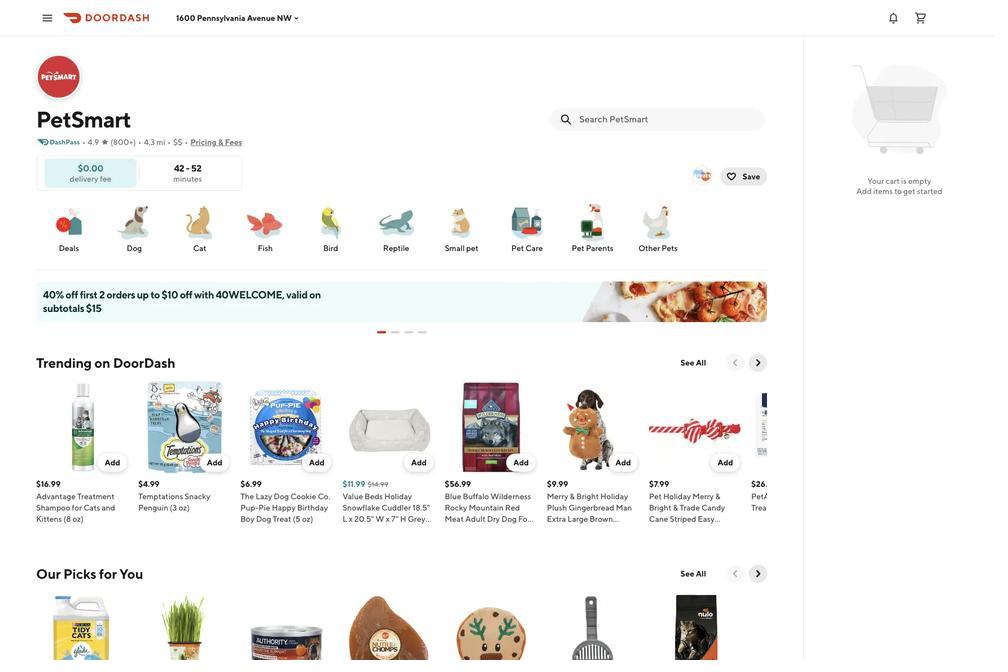 Task type: describe. For each thing, give the bounding box(es) containing it.
other
[[639, 244, 660, 253]]

small pet
[[445, 244, 479, 253]]

tick
[[829, 492, 844, 501]]

see for trending on doordash
[[681, 358, 695, 368]]

plus
[[788, 492, 804, 501]]

pet parents
[[572, 244, 614, 253]]

40%
[[43, 289, 64, 301]]

large
[[568, 515, 588, 524]]

reptile image
[[376, 202, 417, 243]]

nulo medalseries indoor adult cat food grain free turkey & chicken (2 lb) image
[[649, 592, 742, 661]]

candy
[[702, 504, 725, 513]]

Search PetSmart search field
[[580, 113, 756, 126]]

add for $11.99 $14.99 value beds holiday snowflake cuddler 18.5" l x 20.5" w x 7" h grey dog bed
[[411, 458, 427, 467]]

1 x from the left
[[349, 515, 353, 524]]

your cart is empty add items to get started
[[857, 177, 943, 196]]

reptile link
[[368, 202, 425, 254]]

1 off from the left
[[66, 289, 78, 301]]

$11.99
[[343, 480, 365, 489]]

open menu image
[[41, 11, 54, 25]]

cat link
[[172, 202, 228, 254]]

(8
[[63, 515, 71, 524]]

is
[[901, 177, 907, 186]]

delivery
[[70, 174, 98, 183]]

merry & bright holiday reindeer cookie flattie crinkle squeaker brown dog toy image
[[445, 592, 538, 661]]

advantage
[[36, 492, 76, 501]]

trending on doordash link
[[36, 354, 175, 372]]

cookie
[[291, 492, 316, 501]]

2 off from the left
[[180, 289, 192, 301]]

snacky
[[185, 492, 210, 501]]

notification bell image
[[887, 11, 900, 25]]

exquisicat easy sift gray plastic cat litter scoop (1 ct) image
[[547, 592, 640, 661]]

our
[[36, 566, 61, 582]]

red inside $56.99 blue buffalo wilderness rocky mountain red meat adult dry dog food (13 lbs)
[[505, 504, 520, 513]]

see all link for our picks for you
[[674, 565, 713, 583]]

$7.99 pet holiday merry & bright & trade candy cane striped easy release red cat collar
[[649, 480, 732, 535]]

other pets link
[[630, 202, 687, 254]]

doordash
[[113, 355, 175, 371]]

extra
[[547, 515, 566, 524]]

squeaker
[[547, 526, 581, 535]]

1 vertical spatial on
[[94, 355, 110, 371]]

$$
[[173, 138, 182, 147]]

pie
[[259, 504, 270, 513]]

temptations
[[138, 492, 183, 501]]

toy
[[599, 526, 612, 535]]

4.3
[[144, 138, 155, 147]]

wilderness
[[491, 492, 531, 501]]

$6.99
[[241, 480, 262, 489]]

minutes
[[173, 174, 202, 183]]

grey
[[408, 515, 425, 524]]

fees
[[225, 138, 242, 147]]

previous button of carousel image for our picks for you
[[730, 569, 741, 580]]

holiday inside $7.99 pet holiday merry & bright & trade candy cane striped easy release red cat collar
[[663, 492, 691, 501]]

add for $6.99 the lazy dog cookie co. pup-pie happy birthday boy dog treat (5 oz)
[[309, 458, 325, 467]]

2 x from the left
[[386, 515, 390, 524]]

for inside $26.99 petarmor plus flea & tick treatment for cats (3 ct)
[[790, 504, 800, 513]]

h
[[400, 515, 406, 524]]

oz) inside $6.99 the lazy dog cookie co. pup-pie happy birthday boy dog treat (5 oz)
[[302, 515, 313, 524]]

on inside 40% off first 2 orders up to $10 off with 40welcome, valid on subtotals $15
[[309, 289, 321, 301]]

$9.99
[[547, 480, 568, 489]]

40% off first 2 orders up to $10 off with 40welcome, valid on subtotals $15
[[43, 289, 321, 314]]

cuddler
[[382, 504, 411, 513]]

& up candy
[[716, 492, 721, 501]]

next button of carousel image for trending on doordash
[[753, 357, 764, 369]]

dog down pie
[[256, 515, 271, 524]]

temptations snacky penguin (3 oz) image
[[138, 381, 231, 474]]

valid
[[286, 289, 308, 301]]

release
[[649, 526, 678, 535]]

all for our picks for you
[[696, 570, 706, 579]]

(3 inside $4.99 temptations snacky penguin (3 oz)
[[170, 504, 177, 513]]

shampoo
[[36, 504, 70, 513]]

1600
[[176, 13, 195, 22]]

picks
[[63, 566, 96, 582]]

rocky
[[445, 504, 467, 513]]

20.5"
[[354, 515, 374, 524]]

pet for pet parents
[[572, 244, 585, 253]]

merry inside "$9.99 merry & bright holiday plush gingerbread man extra large brown squeaker dog toy"
[[547, 492, 568, 501]]

striped
[[670, 515, 696, 524]]

small
[[445, 244, 465, 253]]

7"
[[391, 515, 399, 524]]

pets
[[662, 244, 678, 253]]

the lazy dog cookie co. pup-pie happy birthday boy dog treat (5 oz) image
[[241, 381, 334, 474]]

empty
[[908, 177, 932, 186]]

pet parents image
[[572, 202, 613, 243]]

(3 inside $26.99 petarmor plus flea & tick treatment for cats (3 ct)
[[820, 504, 827, 513]]

flea
[[805, 492, 821, 501]]

$0.00
[[78, 163, 103, 174]]

with
[[194, 289, 214, 301]]

save button
[[720, 168, 767, 186]]

52
[[191, 163, 201, 174]]

-
[[186, 163, 189, 174]]

pet care image
[[507, 202, 548, 243]]

meat
[[445, 515, 464, 524]]

treatment inside $26.99 petarmor plus flea & tick treatment for cats (3 ct)
[[751, 504, 789, 513]]

& up striped
[[673, 504, 678, 513]]

parents
[[586, 244, 614, 253]]

see all for trending on doordash
[[681, 358, 706, 368]]

pork chomps pork ear dog treat (1 lb) [upc:1595897868] image
[[343, 592, 436, 661]]

our picks for you
[[36, 566, 143, 582]]

pet care link
[[499, 202, 556, 254]]

pet care
[[512, 244, 543, 253]]

pet for pet care
[[512, 244, 524, 253]]

blue buffalo wilderness rocky mountain red meat adult dry dog food (13 lbs) image
[[445, 381, 538, 474]]

see all link for trending on doordash
[[674, 354, 713, 372]]

dog image
[[114, 202, 155, 243]]

holiday for gingerbread
[[601, 492, 628, 501]]

1600 pennsylvania avenue nw button
[[176, 13, 301, 22]]

pet greens wheatgrass live cat grass plant (1 ct) [upc:66982811001] image
[[138, 592, 231, 661]]

for inside the '$16.99 advantage treatment shampoo for cats and kittens (8 oz)'
[[72, 504, 82, 513]]

blue
[[445, 492, 461, 501]]

$16.99
[[36, 480, 61, 489]]

add for $4.99 temptations snacky penguin (3 oz)
[[207, 458, 222, 467]]

trending on doordash
[[36, 355, 175, 371]]

18.5"
[[413, 504, 430, 513]]

our picks for you link
[[36, 565, 143, 583]]

fish link
[[237, 202, 294, 254]]

up
[[137, 289, 149, 301]]

dog link
[[106, 202, 163, 254]]

add inside your cart is empty add items to get started
[[857, 187, 872, 196]]

$11.99 $14.99 value beds holiday snowflake cuddler 18.5" l x 20.5" w x 7" h grey dog bed
[[343, 480, 430, 535]]

add for $7.99 pet holiday merry & bright & trade candy cane striped easy release red cat collar
[[718, 458, 733, 467]]

pet inside $7.99 pet holiday merry & bright & trade candy cane striped easy release red cat collar
[[649, 492, 662, 501]]

items
[[874, 187, 893, 196]]

bird image
[[311, 202, 351, 243]]

and
[[102, 504, 115, 513]]

pennsylvania
[[197, 13, 245, 22]]

fish image
[[245, 202, 286, 243]]

penguin
[[138, 504, 168, 513]]

add for $16.99 advantage treatment shampoo for cats and kittens (8 oz)
[[105, 458, 120, 467]]



Task type: locate. For each thing, give the bounding box(es) containing it.
see for our picks for you
[[681, 570, 695, 579]]

1 vertical spatial see all
[[681, 570, 706, 579]]

1 (3 from the left
[[170, 504, 177, 513]]

petarmor
[[751, 492, 787, 501]]

small pet image
[[441, 202, 482, 243]]

0 horizontal spatial for
[[72, 504, 82, 513]]

merry up candy
[[693, 492, 714, 501]]

to inside 40% off first 2 orders up to $10 off with 40welcome, valid on subtotals $15
[[150, 289, 160, 301]]

collar
[[710, 526, 732, 535]]

add up and
[[105, 458, 120, 467]]

off right $10
[[180, 289, 192, 301]]

1 all from the top
[[696, 358, 706, 368]]

bright inside $7.99 pet holiday merry & bright & trade candy cane striped easy release red cat collar
[[649, 504, 672, 513]]

pet holiday merry & bright & trade candy cane striped easy release red cat collar image
[[649, 381, 742, 474]]

0 horizontal spatial to
[[150, 289, 160, 301]]

dog down the l
[[343, 526, 358, 535]]

x right the l
[[349, 515, 353, 524]]

holiday up cuddler
[[384, 492, 412, 501]]

0 vertical spatial see all
[[681, 358, 706, 368]]

3 holiday from the left
[[663, 492, 691, 501]]

merry inside $7.99 pet holiday merry & bright & trade candy cane striped easy release red cat collar
[[693, 492, 714, 501]]

0 horizontal spatial on
[[94, 355, 110, 371]]

bright
[[577, 492, 599, 501], [649, 504, 672, 513]]

to for $10
[[150, 289, 160, 301]]

all for trending on doordash
[[696, 358, 706, 368]]

oz) right (8
[[72, 515, 84, 524]]

•
[[82, 138, 85, 147], [138, 138, 142, 147], [168, 138, 171, 147], [185, 138, 188, 147]]

1 horizontal spatial holiday
[[601, 492, 628, 501]]

1 horizontal spatial on
[[309, 289, 321, 301]]

petsmart
[[36, 106, 131, 133]]

for right shampoo
[[72, 504, 82, 513]]

0 horizontal spatial merry
[[547, 492, 568, 501]]

• left 4.9
[[82, 138, 85, 147]]

holiday inside "$9.99 merry & bright holiday plush gingerbread man extra large brown squeaker dog toy"
[[601, 492, 628, 501]]

0 horizontal spatial x
[[349, 515, 353, 524]]

bright inside "$9.99 merry & bright holiday plush gingerbread man extra large brown squeaker dog toy"
[[577, 492, 599, 501]]

$10
[[162, 289, 178, 301]]

started
[[917, 187, 943, 196]]

food
[[518, 515, 537, 524]]

dog inside "$9.99 merry & bright holiday plush gingerbread man extra large brown squeaker dog toy"
[[583, 526, 598, 535]]

oz) right (5
[[302, 515, 313, 524]]

2 • from the left
[[138, 138, 142, 147]]

(3
[[170, 504, 177, 513], [820, 504, 827, 513]]

0 horizontal spatial oz)
[[72, 515, 84, 524]]

42 - 52 minutes
[[173, 163, 202, 183]]

add up the man
[[616, 458, 631, 467]]

oz) inside the '$16.99 advantage treatment shampoo for cats and kittens (8 oz)'
[[72, 515, 84, 524]]

0 horizontal spatial off
[[66, 289, 78, 301]]

4.9
[[88, 138, 99, 147]]

off
[[66, 289, 78, 301], [180, 289, 192, 301]]

birthday
[[297, 504, 328, 513]]

man
[[616, 504, 632, 513]]

$4.99
[[138, 480, 160, 489]]

add for $9.99 merry & bright holiday plush gingerbread man extra large brown squeaker dog toy
[[616, 458, 631, 467]]

see
[[681, 358, 695, 368], [681, 570, 695, 579]]

treat
[[273, 515, 291, 524]]

1 horizontal spatial oz)
[[179, 504, 190, 513]]

1 vertical spatial see all link
[[674, 565, 713, 583]]

(3 down temptations
[[170, 504, 177, 513]]

all
[[696, 358, 706, 368], [696, 570, 706, 579]]

1 cats from the left
[[84, 504, 100, 513]]

plush
[[547, 504, 567, 513]]

1 see all link from the top
[[674, 354, 713, 372]]

see all for our picks for you
[[681, 570, 706, 579]]

• right mi
[[168, 138, 171, 147]]

& inside $26.99 petarmor plus flea & tick treatment for cats (3 ct)
[[823, 492, 828, 501]]

pet left parents
[[572, 244, 585, 253]]

oz) inside $4.99 temptations snacky penguin (3 oz)
[[179, 504, 190, 513]]

other pets image
[[638, 202, 679, 243]]

purina tidy cats with glade tough odor - clumping, multi cat (20 lb) [upc:7023015345] image
[[36, 592, 129, 661]]

1 holiday from the left
[[384, 492, 412, 501]]

2 merry from the left
[[693, 492, 714, 501]]

previous button of carousel image for trending on doordash
[[730, 357, 741, 369]]

(3 left "ct)"
[[820, 504, 827, 513]]

1 horizontal spatial cat
[[696, 526, 709, 535]]

on right valid
[[309, 289, 321, 301]]

1 horizontal spatial pet
[[572, 244, 585, 253]]

0 horizontal spatial cats
[[84, 504, 100, 513]]

0 vertical spatial treatment
[[77, 492, 115, 501]]

buffalo
[[463, 492, 489, 501]]

cats down flea
[[802, 504, 819, 513]]

pet
[[466, 244, 479, 253]]

merry & bright holiday plush gingerbread man extra large brown squeaker dog toy image
[[547, 381, 640, 474]]

you
[[119, 566, 143, 582]]

for
[[72, 504, 82, 513], [790, 504, 800, 513], [99, 566, 117, 582]]

0 vertical spatial all
[[696, 358, 706, 368]]

bird link
[[303, 202, 359, 254]]

0 horizontal spatial cat
[[193, 244, 206, 253]]

cats left and
[[84, 504, 100, 513]]

logo image
[[693, 167, 711, 185]]

1 horizontal spatial treatment
[[751, 504, 789, 513]]

1 vertical spatial treatment
[[751, 504, 789, 513]]

1 horizontal spatial (3
[[820, 504, 827, 513]]

off up the subtotals
[[66, 289, 78, 301]]

2 horizontal spatial holiday
[[663, 492, 691, 501]]

next button of carousel image
[[753, 357, 764, 369], [753, 569, 764, 580]]

to right up
[[150, 289, 160, 301]]

& left fees
[[218, 138, 223, 147]]

2 (3 from the left
[[820, 504, 827, 513]]

previous button of carousel image
[[730, 357, 741, 369], [730, 569, 741, 580]]

add
[[857, 187, 872, 196], [105, 458, 120, 467], [207, 458, 222, 467], [309, 458, 325, 467], [411, 458, 427, 467], [513, 458, 529, 467], [616, 458, 631, 467], [718, 458, 733, 467]]

for inside our picks for you link
[[99, 566, 117, 582]]

dog right dry
[[502, 515, 517, 524]]

pricing
[[190, 138, 217, 147]]

0 vertical spatial on
[[309, 289, 321, 301]]

see all
[[681, 358, 706, 368], [681, 570, 706, 579]]

0 vertical spatial to
[[895, 187, 902, 196]]

0 items, open order cart image
[[914, 11, 928, 25]]

bright up cane
[[649, 504, 672, 513]]

fish
[[258, 244, 273, 253]]

1 horizontal spatial red
[[679, 526, 694, 535]]

2 horizontal spatial oz)
[[302, 515, 313, 524]]

red down wilderness
[[505, 504, 520, 513]]

(800+)
[[110, 138, 136, 147]]

$14.99
[[368, 480, 389, 489]]

empty retail cart image
[[847, 56, 953, 163]]

1 vertical spatial bright
[[649, 504, 672, 513]]

1 vertical spatial see
[[681, 570, 695, 579]]

dry
[[487, 515, 500, 524]]

cat down cat 'image'
[[193, 244, 206, 253]]

holiday inside $11.99 $14.99 value beds holiday snowflake cuddler 18.5" l x 20.5" w x 7" h grey dog bed
[[384, 492, 412, 501]]

0 horizontal spatial treatment
[[77, 492, 115, 501]]

• left 4.3
[[138, 138, 142, 147]]

$9.99 merry & bright holiday plush gingerbread man extra large brown squeaker dog toy
[[547, 480, 632, 535]]

bright up gingerbread
[[577, 492, 599, 501]]

(5
[[293, 515, 301, 524]]

for left 'you'
[[99, 566, 117, 582]]

cat image
[[180, 202, 220, 243]]

happy
[[272, 504, 296, 513]]

0 vertical spatial previous button of carousel image
[[730, 357, 741, 369]]

l
[[343, 515, 347, 524]]

0 vertical spatial red
[[505, 504, 520, 513]]

1 vertical spatial red
[[679, 526, 694, 535]]

pup-
[[241, 504, 259, 513]]

holiday
[[384, 492, 412, 501], [601, 492, 628, 501], [663, 492, 691, 501]]

your
[[868, 177, 884, 186]]

2 all from the top
[[696, 570, 706, 579]]

add up the snacky
[[207, 458, 222, 467]]

2 previous button of carousel image from the top
[[730, 569, 741, 580]]

kittens
[[36, 515, 62, 524]]

2 next button of carousel image from the top
[[753, 569, 764, 580]]

add up candy
[[718, 458, 733, 467]]

trade
[[680, 504, 700, 513]]

w
[[376, 515, 384, 524]]

co.
[[318, 492, 330, 501]]

authority digestive support adult wet dog food pumpkin (5.5 oz) image
[[241, 592, 334, 661]]

other pets
[[639, 244, 678, 253]]

value
[[343, 492, 363, 501]]

2 horizontal spatial for
[[790, 504, 800, 513]]

cats inside $26.99 petarmor plus flea & tick treatment for cats (3 ct)
[[802, 504, 819, 513]]

(13
[[445, 526, 455, 535]]

1 horizontal spatial for
[[99, 566, 117, 582]]

1 horizontal spatial cats
[[802, 504, 819, 513]]

0 horizontal spatial bright
[[577, 492, 599, 501]]

dog down dog image
[[127, 244, 142, 253]]

1 horizontal spatial merry
[[693, 492, 714, 501]]

pet down $7.99
[[649, 492, 662, 501]]

next button of carousel image for our picks for you
[[753, 569, 764, 580]]

• right $$
[[185, 138, 188, 147]]

pet left care at right
[[512, 244, 524, 253]]

2
[[99, 289, 105, 301]]

oz) down the snacky
[[179, 504, 190, 513]]

0 vertical spatial next button of carousel image
[[753, 357, 764, 369]]

for down plus
[[790, 504, 800, 513]]

treatment inside the '$16.99 advantage treatment shampoo for cats and kittens (8 oz)'
[[77, 492, 115, 501]]

2 see from the top
[[681, 570, 695, 579]]

treatment down petarmor
[[751, 504, 789, 513]]

1 vertical spatial cat
[[696, 526, 709, 535]]

to left get
[[895, 187, 902, 196]]

0 horizontal spatial pet
[[512, 244, 524, 253]]

bed
[[359, 526, 374, 535]]

1600 pennsylvania avenue nw
[[176, 13, 292, 22]]

deals image
[[49, 202, 89, 243]]

on right trending at bottom
[[94, 355, 110, 371]]

dog inside $56.99 blue buffalo wilderness rocky mountain red meat adult dry dog food (13 lbs)
[[502, 515, 517, 524]]

cart
[[886, 177, 900, 186]]

$6.99 the lazy dog cookie co. pup-pie happy birthday boy dog treat (5 oz)
[[241, 480, 330, 524]]

1 vertical spatial all
[[696, 570, 706, 579]]

0 vertical spatial see
[[681, 358, 695, 368]]

1 see all from the top
[[681, 358, 706, 368]]

1 horizontal spatial x
[[386, 515, 390, 524]]

cat inside $7.99 pet holiday merry & bright & trade candy cane striped easy release red cat collar
[[696, 526, 709, 535]]

add down your
[[857, 187, 872, 196]]

add up wilderness
[[513, 458, 529, 467]]

0 vertical spatial bright
[[577, 492, 599, 501]]

care
[[526, 244, 543, 253]]

4 • from the left
[[185, 138, 188, 147]]

0 horizontal spatial (3
[[170, 504, 177, 513]]

1 previous button of carousel image from the top
[[730, 357, 741, 369]]

fee
[[100, 174, 111, 183]]

holiday for cuddler
[[384, 492, 412, 501]]

cats inside the '$16.99 advantage treatment shampoo for cats and kittens (8 oz)'
[[84, 504, 100, 513]]

cats
[[84, 504, 100, 513], [802, 504, 819, 513]]

1 horizontal spatial off
[[180, 289, 192, 301]]

pet
[[512, 244, 524, 253], [572, 244, 585, 253], [649, 492, 662, 501]]

1 vertical spatial to
[[150, 289, 160, 301]]

dog left 'toy'
[[583, 526, 598, 535]]

& left "tick"
[[823, 492, 828, 501]]

1 horizontal spatial bright
[[649, 504, 672, 513]]

petsmart image
[[37, 55, 80, 98]]

small pet link
[[434, 202, 490, 254]]

cat down "easy"
[[696, 526, 709, 535]]

advantage treatment shampoo for cats and kittens (8 oz) image
[[36, 381, 129, 474]]

to for get
[[895, 187, 902, 196]]

2 horizontal spatial pet
[[649, 492, 662, 501]]

add button
[[98, 454, 127, 472], [98, 454, 127, 472], [200, 454, 229, 472], [200, 454, 229, 472], [302, 454, 331, 472], [302, 454, 331, 472], [404, 454, 434, 472], [404, 454, 434, 472], [507, 454, 536, 472], [507, 454, 536, 472], [609, 454, 638, 472], [609, 454, 638, 472], [711, 454, 740, 472], [711, 454, 740, 472]]

holiday up the man
[[601, 492, 628, 501]]

x
[[349, 515, 353, 524], [386, 515, 390, 524]]

easy
[[698, 515, 715, 524]]

treatment up and
[[77, 492, 115, 501]]

2 see all link from the top
[[674, 565, 713, 583]]

3 • from the left
[[168, 138, 171, 147]]

bird
[[323, 244, 338, 253]]

$4.99 temptations snacky penguin (3 oz)
[[138, 480, 210, 513]]

dog up the happy
[[274, 492, 289, 501]]

1 horizontal spatial to
[[895, 187, 902, 196]]

dog inside $11.99 $14.99 value beds holiday snowflake cuddler 18.5" l x 20.5" w x 7" h grey dog bed
[[343, 526, 358, 535]]

to
[[895, 187, 902, 196], [150, 289, 160, 301]]

0 vertical spatial cat
[[193, 244, 206, 253]]

1 vertical spatial next button of carousel image
[[753, 569, 764, 580]]

red down striped
[[679, 526, 694, 535]]

2 holiday from the left
[[601, 492, 628, 501]]

brown
[[590, 515, 613, 524]]

ct)
[[829, 504, 839, 513]]

to inside your cart is empty add items to get started
[[895, 187, 902, 196]]

1 see from the top
[[681, 358, 695, 368]]

x left the 7" at the left of page
[[386, 515, 390, 524]]

add up co. in the left bottom of the page
[[309, 458, 325, 467]]

& inside "$9.99 merry & bright holiday plush gingerbread man extra large brown squeaker dog toy"
[[570, 492, 575, 501]]

2 cats from the left
[[802, 504, 819, 513]]

1 vertical spatial previous button of carousel image
[[730, 569, 741, 580]]

0 vertical spatial see all link
[[674, 354, 713, 372]]

1 • from the left
[[82, 138, 85, 147]]

value beds holiday snowflake cuddler 18.5" l x 20.5" w x 7" h grey dog bed image
[[343, 381, 436, 474]]

2 see all from the top
[[681, 570, 706, 579]]

add up 18.5"
[[411, 458, 427, 467]]

trending
[[36, 355, 92, 371]]

&
[[218, 138, 223, 147], [570, 492, 575, 501], [716, 492, 721, 501], [823, 492, 828, 501], [673, 504, 678, 513]]

add for $56.99 blue buffalo wilderness rocky mountain red meat adult dry dog food (13 lbs)
[[513, 458, 529, 467]]

save
[[743, 172, 760, 181]]

0 horizontal spatial holiday
[[384, 492, 412, 501]]

holiday up "trade"
[[663, 492, 691, 501]]

beds
[[365, 492, 383, 501]]

$15
[[86, 303, 102, 314]]

0 horizontal spatial red
[[505, 504, 520, 513]]

red inside $7.99 pet holiday merry & bright & trade candy cane striped easy release red cat collar
[[679, 526, 694, 535]]

1 next button of carousel image from the top
[[753, 357, 764, 369]]

on
[[309, 289, 321, 301], [94, 355, 110, 371]]

merry up plush
[[547, 492, 568, 501]]

& up gingerbread
[[570, 492, 575, 501]]

1 merry from the left
[[547, 492, 568, 501]]



Task type: vqa. For each thing, say whether or not it's contained in the screenshot.
KIDS associated with MEALS
no



